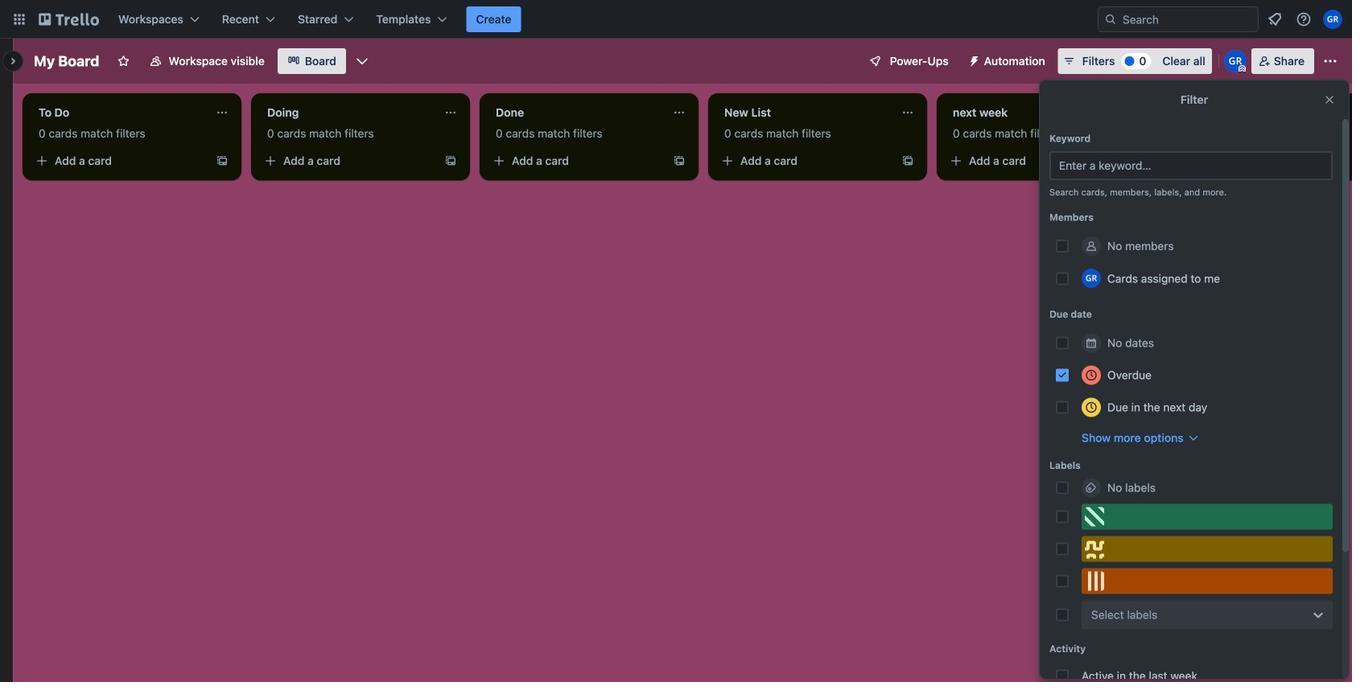 Task type: locate. For each thing, give the bounding box(es) containing it.
back to home image
[[39, 6, 99, 32]]

greg robinson (gregrobinson96) image
[[1324, 10, 1343, 29], [1225, 50, 1247, 72], [1082, 269, 1102, 288]]

2 vertical spatial greg robinson (gregrobinson96) image
[[1082, 269, 1102, 288]]

3 create from template… image from the left
[[1131, 155, 1144, 168]]

create from template… image
[[673, 155, 686, 168], [902, 155, 915, 168], [1131, 155, 1144, 168]]

1 create from template… image from the left
[[216, 155, 229, 168]]

color: green, title: none element
[[1082, 505, 1334, 530]]

2 horizontal spatial greg robinson (gregrobinson96) image
[[1324, 10, 1343, 29]]

this member is an admin of this board. image
[[1239, 65, 1246, 72]]

0 vertical spatial greg robinson (gregrobinson96) image
[[1324, 10, 1343, 29]]

1 horizontal spatial create from template… image
[[902, 155, 915, 168]]

0 horizontal spatial create from template… image
[[216, 155, 229, 168]]

2 create from template… image from the left
[[902, 155, 915, 168]]

create from template… image
[[216, 155, 229, 168], [445, 155, 457, 168]]

2 horizontal spatial create from template… image
[[1131, 155, 1144, 168]]

1 horizontal spatial greg robinson (gregrobinson96) image
[[1225, 50, 1247, 72]]

1 horizontal spatial create from template… image
[[445, 155, 457, 168]]

None text field
[[29, 100, 209, 126], [258, 100, 438, 126], [486, 100, 667, 126], [715, 100, 896, 126], [944, 100, 1124, 126], [1173, 100, 1353, 126], [29, 100, 209, 126], [258, 100, 438, 126], [486, 100, 667, 126], [715, 100, 896, 126], [944, 100, 1124, 126], [1173, 100, 1353, 126]]

color: yellow, title: none element
[[1082, 537, 1334, 563]]

1 create from template… image from the left
[[673, 155, 686, 168]]

2 create from template… image from the left
[[445, 155, 457, 168]]

show menu image
[[1323, 53, 1339, 69]]

0 horizontal spatial create from template… image
[[673, 155, 686, 168]]

0 horizontal spatial greg robinson (gregrobinson96) image
[[1082, 269, 1102, 288]]



Task type: vqa. For each thing, say whether or not it's contained in the screenshot.
the right Greg Robinson (gregrobinson96) icon
yes



Task type: describe. For each thing, give the bounding box(es) containing it.
open information menu image
[[1297, 11, 1313, 27]]

sm image
[[962, 48, 985, 71]]

color: orange, title: none element
[[1082, 569, 1334, 595]]

Enter a keyword… text field
[[1050, 151, 1334, 180]]

Search field
[[1098, 6, 1260, 32]]

1 vertical spatial greg robinson (gregrobinson96) image
[[1225, 50, 1247, 72]]

primary element
[[0, 0, 1353, 39]]

close popover image
[[1324, 93, 1337, 106]]

star or unstar board image
[[117, 55, 130, 68]]

customize views image
[[354, 53, 370, 69]]

Board name text field
[[26, 48, 107, 74]]

0 notifications image
[[1266, 10, 1285, 29]]

search image
[[1105, 13, 1118, 26]]



